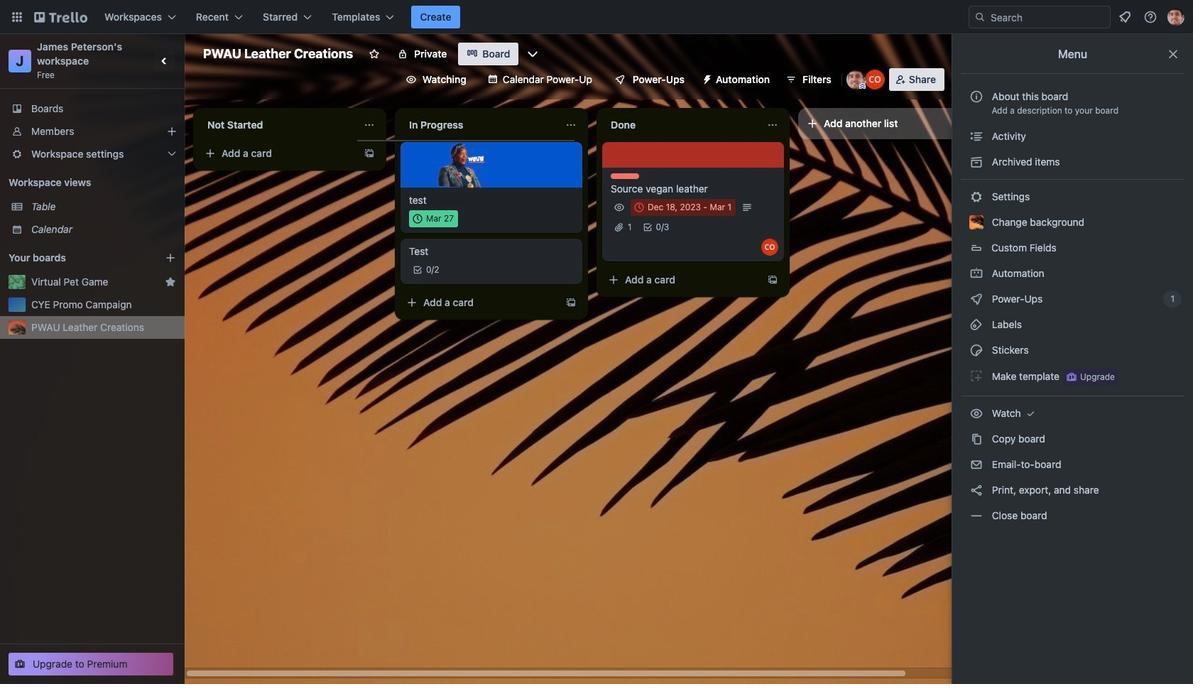 Task type: locate. For each thing, give the bounding box(es) containing it.
None text field
[[199, 114, 358, 136], [603, 114, 762, 136], [199, 114, 358, 136], [603, 114, 762, 136]]

0 horizontal spatial create from template… image
[[364, 148, 375, 159]]

your boards with 3 items element
[[9, 249, 144, 266]]

3 sm image from the top
[[970, 266, 984, 281]]

None checkbox
[[409, 210, 458, 227]]

create from template… image
[[364, 148, 375, 159], [566, 297, 577, 308]]

primary element
[[0, 0, 1194, 34]]

Board name text field
[[196, 43, 360, 65]]

1 horizontal spatial create from template… image
[[566, 297, 577, 308]]

this member is an admin of this board. image
[[860, 83, 866, 90]]

None checkbox
[[631, 199, 736, 216]]

1 vertical spatial james peterson (jamespeterson93) image
[[847, 70, 867, 90]]

None text field
[[401, 114, 560, 136]]

sm image
[[970, 129, 984, 144], [970, 190, 984, 204], [970, 266, 984, 281], [970, 432, 984, 446], [970, 458, 984, 472], [970, 483, 984, 497]]

0 horizontal spatial james peterson (jamespeterson93) image
[[847, 70, 867, 90]]

4 sm image from the top
[[970, 432, 984, 446]]

1 horizontal spatial james peterson (jamespeterson93) image
[[1168, 9, 1185, 26]]

starred icon image
[[165, 276, 176, 288]]

sm image
[[696, 68, 716, 88], [970, 155, 984, 169], [970, 292, 984, 306], [970, 318, 984, 332], [970, 343, 984, 357], [970, 369, 984, 383], [970, 406, 984, 421], [1024, 406, 1038, 421], [970, 509, 984, 523]]

james peterson (jamespeterson93) image
[[1168, 9, 1185, 26], [847, 70, 867, 90]]

1 sm image from the top
[[970, 129, 984, 144]]

0 vertical spatial james peterson (jamespeterson93) image
[[1168, 9, 1185, 26]]

color: bold red, title: "sourcing" element
[[611, 173, 639, 179]]

add board image
[[165, 252, 176, 264]]

christina overa (christinaovera) image
[[865, 70, 885, 90]]

star or unstar board image
[[369, 48, 380, 60]]

christina overa (christinaovera) image
[[762, 239, 779, 256]]



Task type: describe. For each thing, give the bounding box(es) containing it.
james peterson (jamespeterson93) image inside primary 'element'
[[1168, 9, 1185, 26]]

2 sm image from the top
[[970, 190, 984, 204]]

workspace navigation collapse icon image
[[155, 51, 175, 71]]

create from template… image
[[767, 274, 779, 286]]

6 sm image from the top
[[970, 483, 984, 497]]

1 vertical spatial create from template… image
[[566, 297, 577, 308]]

Search field
[[969, 6, 1111, 28]]

open information menu image
[[1144, 10, 1158, 24]]

back to home image
[[34, 6, 87, 28]]

0 notifications image
[[1117, 9, 1134, 26]]

search image
[[975, 11, 986, 23]]

customize views image
[[526, 47, 540, 61]]

https://media2.giphy.com/media/vhqa3tryiebmkd5qih/100w.gif?cid=ad960664tuux3ictzc2l4kkstlpkpgfee3kg7e05hcw8694d&ep=v1_stickers_search&rid=100w.gif&ct=s image
[[437, 141, 486, 189]]

0 vertical spatial create from template… image
[[364, 148, 375, 159]]

5 sm image from the top
[[970, 458, 984, 472]]



Task type: vqa. For each thing, say whether or not it's contained in the screenshot.
date
no



